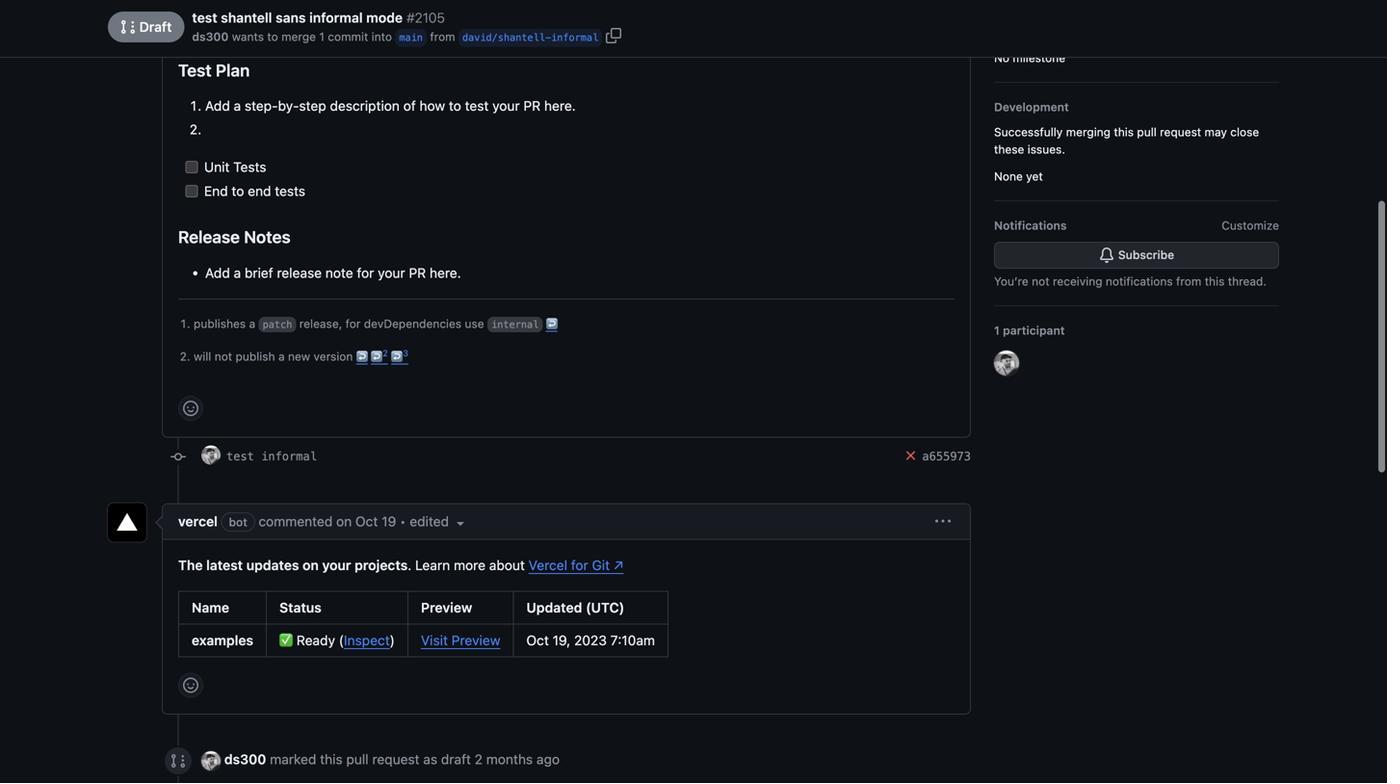 Task type: vqa. For each thing, say whether or not it's contained in the screenshot.
checkbox
yes



Task type: describe. For each thing, give the bounding box(es) containing it.
publishes
[[194, 317, 246, 331]]

1 vertical spatial your
[[378, 265, 405, 281]]

test informal link
[[226, 450, 317, 464]]

visit
[[421, 633, 448, 649]]

✅
[[280, 633, 293, 649]]

successfully
[[995, 125, 1063, 139]]

request for may
[[1161, 125, 1202, 139]]

end to end tests
[[201, 183, 306, 199]]

•
[[400, 514, 406, 530]]

git pull request draft image
[[171, 754, 186, 769]]

unit
[[204, 159, 230, 175]]

2 vertical spatial for
[[571, 558, 589, 574]]

not for receiving
[[1032, 275, 1050, 288]]

0 horizontal spatial your
[[322, 558, 351, 574]]

as
[[423, 752, 438, 768]]

0 horizontal spatial 1
[[319, 30, 325, 43]]

(utc)
[[586, 600, 625, 616]]

a for patch
[[249, 317, 256, 331]]

2 months ago link
[[475, 750, 560, 770]]

how
[[420, 98, 445, 114]]

latest
[[206, 558, 243, 574]]

test
[[178, 60, 212, 80]]

a for step-
[[234, 98, 241, 114]]

)
[[390, 633, 395, 649]]

vercel
[[178, 514, 218, 530]]

0 vertical spatial ↩ link
[[546, 317, 558, 331]]

merge
[[282, 30, 316, 43]]

step
[[299, 98, 326, 114]]

bell image
[[1100, 248, 1115, 263]]

projects
[[355, 558, 408, 574]]

i
[[204, 16, 208, 32]]

1 vertical spatial on
[[303, 558, 319, 574]]

2 horizontal spatial your
[[493, 98, 520, 114]]

draft
[[136, 19, 172, 35]]

19
[[382, 514, 396, 530]]

draft
[[441, 752, 471, 768]]

↗︎
[[614, 558, 624, 574]]

notifications
[[1106, 275, 1174, 288]]

1 vertical spatial here.
[[430, 265, 461, 281]]

git pull request draft image
[[120, 19, 136, 35]]

1 horizontal spatial 2
[[475, 752, 483, 768]]

participant
[[1003, 324, 1066, 337]]

on oct 19 link
[[336, 514, 396, 530]]

oct inside table
[[527, 633, 549, 649]]

1 vertical spatial from
[[1177, 275, 1202, 288]]

a for brief
[[234, 265, 241, 281]]

version
[[314, 350, 353, 363]]

patch
[[263, 319, 292, 331]]

examples
[[192, 633, 254, 649]]

release
[[277, 265, 322, 281]]

new
[[288, 350, 310, 363]]

inspect link
[[344, 633, 390, 649]]

1 vertical spatial preview
[[452, 633, 501, 649]]

4 / 5 checks ok image
[[903, 448, 919, 464]]

learn
[[415, 558, 450, 574]]

test for test shantell sans informal mode #2105
[[192, 10, 217, 26]]

2 add or remove reactions element from the top
[[178, 673, 203, 698]]

↩ left 3
[[371, 350, 383, 363]]

milestone
[[1013, 51, 1066, 65]]

none
[[995, 170, 1023, 183]]

release
[[178, 227, 240, 247]]

tests
[[275, 183, 306, 199]]

by-
[[278, 98, 299, 114]]

status
[[280, 600, 322, 616]]

1 horizontal spatial here.
[[545, 98, 576, 114]]

months
[[487, 752, 533, 768]]

step-
[[245, 98, 278, 114]]

this for ds300 marked this pull request as draft 2 months ago
[[320, 752, 343, 768]]

pull for merging
[[1138, 125, 1157, 139]]

sans
[[276, 10, 306, 26]]

table containing name
[[178, 591, 669, 658]]

brief
[[245, 265, 273, 281]]

visit preview link
[[421, 633, 501, 649]]

not for publish
[[215, 350, 232, 363]]

david/shantell-
[[463, 32, 551, 43]]

↩ right version
[[356, 350, 368, 363]]

none yet
[[995, 170, 1044, 183]]

↩ right 'internal'
[[546, 317, 558, 331]]

add a step-by-step description of how to test your pr here.
[[205, 98, 576, 114]]

note
[[326, 265, 353, 281]]

a655973
[[923, 450, 972, 464]]

1 add or remove reactions element from the top
[[178, 396, 203, 421]]

a655973 link
[[923, 450, 972, 464]]

2 vertical spatial informal
[[261, 450, 317, 464]]

edited
[[410, 514, 453, 530]]

test plan
[[178, 60, 250, 80]]

1 horizontal spatial on
[[336, 514, 352, 530]]

into
[[372, 30, 392, 43]]

bot
[[229, 516, 248, 529]]

1 vertical spatial ↩ link
[[356, 350, 368, 363]]

name
[[192, 600, 229, 616]]

add or remove reactions image for 1st the add or remove reactions element from the top of the page
[[183, 401, 199, 416]]

notifications
[[995, 219, 1067, 232]]

end
[[248, 183, 271, 199]]

will not publish a new version ↩ ↩ 2 ↩ 3
[[194, 349, 409, 363]]

the latest updates on your projects . learn more about vercel for git ↗︎
[[178, 558, 624, 574]]

0 vertical spatial for
[[357, 265, 374, 281]]

no
[[995, 51, 1010, 65]]

2 inside will not publish a new version ↩ ↩ 2 ↩ 3
[[383, 349, 388, 359]]

pull for marked
[[346, 752, 369, 768]]

(
[[339, 633, 344, 649]]

issues.
[[1028, 143, 1066, 156]]

0 vertical spatial ds300 link
[[192, 28, 229, 45]]

know
[[247, 16, 280, 32]]

main link
[[399, 29, 423, 47]]



Task type: locate. For each thing, give the bounding box(es) containing it.
1 vertical spatial to
[[449, 98, 462, 114]]

a left the new
[[278, 350, 285, 363]]

1 vertical spatial 1
[[995, 324, 1000, 337]]

show options image
[[936, 514, 951, 530]]

release notes
[[178, 227, 291, 247]]

no milestone
[[995, 51, 1066, 65]]

add or remove reactions element down examples
[[178, 673, 203, 698]]

0 horizontal spatial test
[[192, 10, 217, 26]]

oct left 19
[[356, 514, 378, 530]]

2 left 3
[[383, 349, 388, 359]]

add or remove reactions image up git commit image
[[183, 401, 199, 416]]

2 horizontal spatial to
[[449, 98, 462, 114]]

about
[[489, 558, 525, 574]]

merging
[[1067, 125, 1111, 139]]

table
[[178, 591, 669, 658]]

this right marked
[[320, 752, 343, 768]]

commented on oct 19
[[259, 514, 396, 530]]

1 vertical spatial ds300 link
[[224, 752, 266, 768]]

add or remove reactions element up git commit image
[[178, 396, 203, 421]]

to right wants
[[267, 30, 278, 43]]

request inside 'successfully merging this pull request may close these issues.'
[[1161, 125, 1202, 139]]

1 horizontal spatial pull
[[1138, 125, 1157, 139]]

pull
[[1138, 125, 1157, 139], [346, 752, 369, 768]]

i don't know
[[201, 16, 280, 32]]

not right you're
[[1032, 275, 1050, 288]]

plan
[[216, 60, 250, 80]]

1 down test shantell sans informal mode #2105
[[319, 30, 325, 43]]

request left as
[[372, 752, 420, 768]]

a left step-
[[234, 98, 241, 114]]

0 vertical spatial here.
[[545, 98, 576, 114]]

copy image
[[606, 28, 622, 43]]

ready
[[297, 633, 335, 649]]

for
[[357, 265, 374, 281], [346, 317, 361, 331], [571, 558, 589, 574]]

request for as
[[372, 752, 420, 768]]

this for successfully merging this pull request may close these issues.
[[1114, 125, 1134, 139]]

to
[[267, 30, 278, 43], [449, 98, 462, 114], [232, 183, 244, 199]]

select milestones element
[[995, 24, 1280, 67]]

add down test plan
[[205, 98, 230, 114]]

unit tests
[[201, 159, 266, 175]]

add or remove reactions image down examples
[[183, 678, 199, 694]]

↩
[[546, 317, 558, 331], [356, 350, 368, 363], [371, 350, 383, 363], [391, 350, 403, 363]]

@ds300 image right git commit image
[[201, 446, 221, 465]]

1 horizontal spatial from
[[1177, 275, 1202, 288]]

0 vertical spatial add or remove reactions image
[[183, 401, 199, 416]]

1 horizontal spatial 1
[[995, 324, 1000, 337]]

add for add a step-by-step description of how to test your pr here.
[[205, 98, 230, 114]]

thread.
[[1229, 275, 1267, 288]]

a
[[234, 98, 241, 114], [234, 265, 241, 281], [249, 317, 256, 331], [278, 350, 285, 363]]

for left "git"
[[571, 558, 589, 574]]

you're
[[995, 275, 1029, 288]]

ds300 left marked
[[224, 752, 266, 768]]

ds300
[[192, 30, 229, 43], [224, 752, 266, 768]]

@ds300 image
[[995, 351, 1020, 376], [201, 446, 221, 465], [201, 752, 221, 771]]

1 add from the top
[[205, 98, 230, 114]]

1 horizontal spatial request
[[1161, 125, 1202, 139]]

not
[[1032, 275, 1050, 288], [215, 350, 232, 363]]

0 vertical spatial pull
[[1138, 125, 1157, 139]]

.
[[408, 558, 412, 574]]

ds300 up test plan
[[192, 30, 229, 43]]

@vercel image
[[108, 504, 146, 542]]

test left shantell
[[192, 10, 217, 26]]

yet
[[1027, 170, 1044, 183]]

0 vertical spatial request
[[1161, 125, 1202, 139]]

2 horizontal spatial this
[[1205, 275, 1225, 288]]

↩ link
[[546, 317, 558, 331], [356, 350, 368, 363]]

add for add a brief release note for your pr here.
[[205, 265, 230, 281]]

@ds300 image for test informal
[[201, 446, 221, 465]]

test shantell sans informal mode link
[[192, 8, 403, 28]]

vercel
[[529, 558, 568, 574]]

informal up commented
[[261, 450, 317, 464]]

your down david/shantell-
[[493, 98, 520, 114]]

✅ ready ( inspect )
[[280, 633, 395, 649]]

1 vertical spatial test
[[465, 98, 489, 114]]

0 vertical spatial not
[[1032, 275, 1050, 288]]

updates
[[246, 558, 299, 574]]

request left may
[[1161, 125, 1202, 139]]

1 vertical spatial oct
[[527, 633, 549, 649]]

triangle down image
[[453, 516, 468, 531]]

1
[[319, 30, 325, 43], [995, 324, 1000, 337]]

edited button
[[410, 512, 468, 532]]

mode
[[366, 10, 403, 26]]

vercel link
[[178, 514, 218, 530]]

more
[[454, 558, 486, 574]]

to right how
[[449, 98, 462, 114]]

ds300 link
[[192, 28, 229, 45], [224, 752, 266, 768]]

ago
[[537, 752, 560, 768]]

wants
[[232, 30, 264, 43]]

ds300 for ds300 marked this pull request as draft 2 months ago
[[224, 752, 266, 768]]

publish
[[236, 350, 275, 363]]

test shantell sans informal mode #2105
[[192, 10, 445, 26]]

0 horizontal spatial not
[[215, 350, 232, 363]]

3
[[403, 349, 409, 359]]

from right notifications on the right top of the page
[[1177, 275, 1202, 288]]

preview right visit
[[452, 633, 501, 649]]

None checkbox
[[185, 18, 198, 30]]

0 horizontal spatial pr
[[409, 265, 426, 281]]

1 horizontal spatial not
[[1032, 275, 1050, 288]]

1 vertical spatial add or remove reactions element
[[178, 673, 203, 698]]

0 vertical spatial 2
[[383, 349, 388, 359]]

these
[[995, 143, 1025, 156]]

updated (utc)
[[527, 600, 625, 616]]

0 vertical spatial oct
[[356, 514, 378, 530]]

will
[[194, 350, 211, 363]]

0 horizontal spatial from
[[430, 30, 455, 43]]

on
[[336, 514, 352, 530], [303, 558, 319, 574]]

commit
[[328, 30, 368, 43]]

to left the end
[[232, 183, 244, 199]]

0 vertical spatial 1
[[319, 30, 325, 43]]

0 vertical spatial informal
[[309, 10, 363, 26]]

0 horizontal spatial this
[[320, 752, 343, 768]]

test right git commit image
[[226, 450, 254, 464]]

the
[[178, 558, 203, 574]]

↩ link right version
[[356, 350, 368, 363]]

development
[[995, 100, 1070, 114]]

here. up devdependencies
[[430, 265, 461, 281]]

↩ down devdependencies
[[391, 350, 403, 363]]

0 vertical spatial test
[[192, 10, 217, 26]]

0 horizontal spatial 2
[[383, 349, 388, 359]]

informal
[[309, 10, 363, 26], [551, 32, 599, 43], [261, 450, 317, 464]]

↩ link right 'internal'
[[546, 317, 558, 331]]

1 vertical spatial add or remove reactions image
[[183, 678, 199, 694]]

1 vertical spatial request
[[372, 752, 420, 768]]

0 vertical spatial add or remove reactions element
[[178, 396, 203, 421]]

0 vertical spatial to
[[267, 30, 278, 43]]

0 vertical spatial @ds300 image
[[995, 351, 1020, 376]]

a left patch
[[249, 317, 256, 331]]

link issues element
[[995, 98, 1280, 185]]

this inside 'successfully merging this pull request may close these issues.'
[[1114, 125, 1134, 139]]

add or remove reactions image for second the add or remove reactions element from the top of the page
[[183, 678, 199, 694]]

2 vertical spatial this
[[320, 752, 343, 768]]

pull inside 'successfully merging this pull request may close these issues.'
[[1138, 125, 1157, 139]]

1 vertical spatial @ds300 image
[[201, 446, 221, 465]]

end
[[204, 183, 228, 199]]

this right merging
[[1114, 125, 1134, 139]]

0 vertical spatial ds300
[[192, 30, 229, 43]]

1 vertical spatial ds300
[[224, 752, 266, 768]]

None checkbox
[[185, 161, 198, 173], [185, 185, 198, 197], [185, 161, 198, 173], [185, 185, 198, 197]]

a inside will not publish a new version ↩ ↩ 2 ↩ 3
[[278, 350, 285, 363]]

test
[[192, 10, 217, 26], [465, 98, 489, 114], [226, 450, 254, 464]]

ds300 link left marked
[[224, 752, 266, 768]]

0 vertical spatial preview
[[421, 600, 473, 616]]

0 vertical spatial pr
[[524, 98, 541, 114]]

test for test informal
[[226, 450, 254, 464]]

successfully merging this pull request may close these issues.
[[995, 125, 1260, 156]]

0 vertical spatial from
[[430, 30, 455, 43]]

use
[[465, 317, 484, 331]]

informal up commit on the top
[[309, 10, 363, 26]]

#2105
[[407, 10, 445, 26]]

preview
[[421, 600, 473, 616], [452, 633, 501, 649]]

2023
[[574, 633, 607, 649]]

a left brief
[[234, 265, 241, 281]]

not right 'will'
[[215, 350, 232, 363]]

subscribe button
[[995, 242, 1280, 269]]

you're not receiving notifications from this thread.
[[995, 275, 1267, 288]]

0 vertical spatial add
[[205, 98, 230, 114]]

informal inside the 'ds300 wants to merge 1 commit into main from david/shantell-informal'
[[551, 32, 599, 43]]

devdependencies
[[364, 317, 462, 331]]

request
[[1161, 125, 1202, 139], [372, 752, 420, 768]]

1 vertical spatial add
[[205, 265, 230, 281]]

0 vertical spatial this
[[1114, 125, 1134, 139]]

2 add from the top
[[205, 265, 230, 281]]

from
[[430, 30, 455, 43], [1177, 275, 1202, 288]]

git
[[592, 558, 610, 574]]

preview up visit
[[421, 600, 473, 616]]

from down #2105
[[430, 30, 455, 43]]

publishes a patch release, for devdependencies use internal ↩
[[194, 317, 558, 331]]

don't
[[211, 16, 244, 32]]

1 vertical spatial not
[[215, 350, 232, 363]]

1 vertical spatial pr
[[409, 265, 426, 281]]

on left 19
[[336, 514, 352, 530]]

2 vertical spatial your
[[322, 558, 351, 574]]

pr up devdependencies
[[409, 265, 426, 281]]

git commit image
[[171, 450, 186, 465]]

for right note
[[357, 265, 374, 281]]

2 vertical spatial test
[[226, 450, 254, 464]]

2 horizontal spatial test
[[465, 98, 489, 114]]

19,
[[553, 633, 571, 649]]

test informal
[[226, 450, 317, 464]]

your right note
[[378, 265, 405, 281]]

add down release
[[205, 265, 230, 281]]

on right updates
[[303, 558, 319, 574]]

@ds300 image for ds300
[[201, 752, 221, 771]]

informal left copy icon
[[551, 32, 599, 43]]

receiving
[[1053, 275, 1103, 288]]

oct left 19,
[[527, 633, 549, 649]]

main
[[399, 32, 423, 43]]

vercel for git ↗︎ link
[[529, 558, 624, 574]]

add or remove reactions image
[[183, 401, 199, 416], [183, 678, 199, 694]]

this left thread.
[[1205, 275, 1225, 288]]

0 vertical spatial on
[[336, 514, 352, 530]]

1 vertical spatial 2
[[475, 752, 483, 768]]

ds300 for ds300 wants to merge 1 commit into main from david/shantell-informal
[[192, 30, 229, 43]]

1 horizontal spatial pr
[[524, 98, 541, 114]]

0 horizontal spatial ↩ link
[[356, 350, 368, 363]]

1 vertical spatial pull
[[346, 752, 369, 768]]

visit preview
[[421, 633, 501, 649]]

not inside will not publish a new version ↩ ↩ 2 ↩ 3
[[215, 350, 232, 363]]

@ds300 image right git pull request draft icon
[[201, 752, 221, 771]]

0 horizontal spatial request
[[372, 752, 420, 768]]

1 vertical spatial for
[[346, 317, 361, 331]]

test right how
[[465, 98, 489, 114]]

pull right marked
[[346, 752, 369, 768]]

pr down david/shantell-informal 'link'
[[524, 98, 541, 114]]

shantell
[[221, 10, 272, 26]]

david/shantell-informal link
[[463, 29, 599, 47]]

ds300 marked this pull request as draft 2 months ago
[[224, 752, 560, 768]]

pull right merging
[[1138, 125, 1157, 139]]

1 left participant
[[995, 324, 1000, 337]]

0 horizontal spatial here.
[[430, 265, 461, 281]]

1 horizontal spatial to
[[267, 30, 278, 43]]

here.
[[545, 98, 576, 114], [430, 265, 461, 281]]

ds300 link up test plan
[[192, 28, 229, 45]]

your left projects
[[322, 558, 351, 574]]

1 add or remove reactions image from the top
[[183, 401, 199, 416]]

for right release,
[[346, 317, 361, 331]]

1 participant
[[995, 324, 1066, 337]]

1 horizontal spatial test
[[226, 450, 254, 464]]

7:10am
[[611, 633, 655, 649]]

1 vertical spatial informal
[[551, 32, 599, 43]]

1 horizontal spatial ↩ link
[[546, 317, 558, 331]]

1 horizontal spatial oct
[[527, 633, 549, 649]]

1 horizontal spatial this
[[1114, 125, 1134, 139]]

0 horizontal spatial to
[[232, 183, 244, 199]]

2 add or remove reactions image from the top
[[183, 678, 199, 694]]

may
[[1205, 125, 1228, 139]]

0 horizontal spatial oct
[[356, 514, 378, 530]]

1 vertical spatial this
[[1205, 275, 1225, 288]]

@ds300 image down 1 participant
[[995, 351, 1020, 376]]

commented
[[259, 514, 333, 530]]

1 horizontal spatial your
[[378, 265, 405, 281]]

0 horizontal spatial pull
[[346, 752, 369, 768]]

2 vertical spatial @ds300 image
[[201, 752, 221, 771]]

0 vertical spatial your
[[493, 98, 520, 114]]

here. down david/shantell-informal 'link'
[[545, 98, 576, 114]]

0 horizontal spatial on
[[303, 558, 319, 574]]

subscribe
[[1119, 248, 1175, 262]]

description
[[330, 98, 400, 114]]

oct 19, 2023 7:10am
[[527, 633, 655, 649]]

add or remove reactions element
[[178, 396, 203, 421], [178, 673, 203, 698]]

2 vertical spatial to
[[232, 183, 244, 199]]

2 right draft
[[475, 752, 483, 768]]



